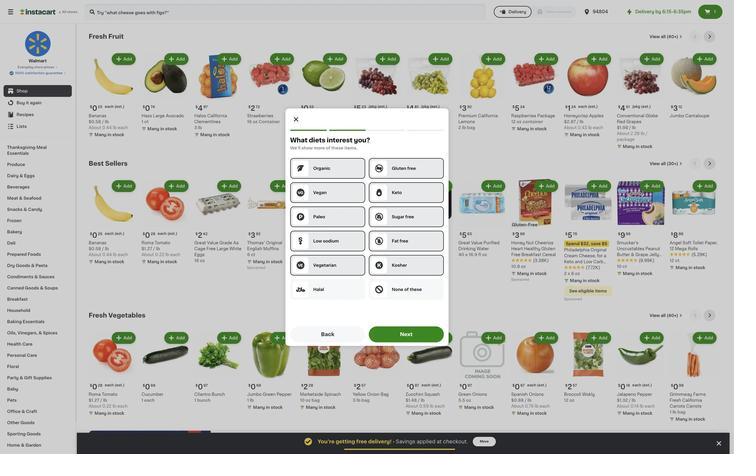 Task type: locate. For each thing, give the bounding box(es) containing it.
ct inside thomas' original english muffins 6 ct
[[251, 253, 255, 257]]

0 horizontal spatial keto
[[392, 191, 402, 195]]

2 horizontal spatial free
[[528, 223, 538, 227]]

oz right 5.5
[[466, 399, 471, 403]]

0 horizontal spatial 72
[[256, 105, 260, 109]]

$ inside $ 9 96
[[618, 232, 621, 236]]

$ 0 68 for cucumber
[[143, 384, 156, 391]]

1 all from the top
[[661, 35, 666, 39]]

92 right the 14
[[412, 444, 416, 448]]

more
[[480, 440, 489, 444]]

keto inside philadelphia original cream cheese, for a keto and low carb lifestyle
[[564, 260, 574, 264]]

oz down strawberries
[[253, 120, 258, 124]]

0 horizontal spatial 16
[[247, 120, 252, 124]]

8 inside product group
[[674, 232, 678, 239]]

$ inside $ 0 67 each (est.)
[[513, 384, 515, 388]]

aa
[[233, 241, 239, 245]]

white
[[230, 247, 242, 251]]

2 all from the top
[[661, 162, 666, 166]]

tomato for the top $0.28 each (estimated) element
[[155, 241, 170, 245]]

$ inside '$ 8 86'
[[671, 232, 674, 236]]

18 inside great value grade aa cage free large white eggs 18 oz
[[194, 259, 199, 263]]

0 vertical spatial these
[[331, 146, 344, 150]]

3 for thomas' original english muffins
[[251, 232, 255, 239]]

onions inside green onions 5.5 oz
[[473, 393, 487, 397]]

product group containing 8
[[670, 179, 718, 272]]

original inside philadelphia original cream cheese, for a keto and low carb lifestyle
[[591, 248, 607, 252]]

bag down grimmway
[[678, 410, 686, 415]]

eligible for 3
[[314, 283, 330, 287]]

oz right 1.48
[[317, 266, 322, 270]]

(est.) inside $ 4 81 /pkg (est.)
[[430, 105, 440, 108]]

care for health care
[[22, 342, 33, 347]]

2 onions from the left
[[529, 393, 544, 397]]

breakfast up the household
[[7, 297, 28, 302]]

all for 0
[[661, 314, 666, 318]]

2 4 from the left
[[409, 105, 414, 112]]

wokly
[[583, 393, 595, 397]]

& right "home" on the left of page
[[21, 444, 24, 448]]

bananas $0.58 / lb about 0.44 lb each
[[89, 114, 128, 130], [89, 241, 128, 257]]

57 up yellow
[[362, 384, 366, 388]]

5 up 'beef'
[[409, 232, 414, 239]]

angel
[[670, 241, 682, 245]]

sponsored badge image down 10.8 oz
[[512, 278, 529, 282]]

in inside 12 ct many in stock
[[372, 266, 376, 270]]

& inside home & garden 'link'
[[21, 444, 24, 448]]

2 horizontal spatial 68
[[520, 232, 525, 236]]

$ inside $ 4 97
[[196, 105, 198, 109]]

/pkg
[[369, 105, 377, 108], [421, 105, 429, 108], [632, 105, 641, 108]]

$ 2 57 up yellow
[[354, 384, 366, 391]]

1 horizontal spatial green
[[459, 393, 471, 397]]

0 horizontal spatial gluten
[[392, 166, 406, 170]]

yellow
[[353, 393, 366, 397]]

$ inside $ 0 74
[[143, 105, 145, 109]]

1 vertical spatial all
[[661, 162, 666, 166]]

goods for dry
[[16, 264, 30, 268]]

3 left 88
[[304, 232, 308, 239]]

$ 5 76
[[566, 232, 578, 239]]

$ 2 57 for broccoli
[[566, 384, 577, 391]]

fresh left 'vegetables'
[[89, 312, 107, 319]]

keto down cream
[[564, 260, 574, 264]]

$ 5 23 /pkg (est.)
[[354, 105, 387, 112]]

2 view all (40+) from the top
[[650, 314, 679, 318]]

(40+) for 3
[[667, 35, 679, 39]]

12
[[679, 105, 683, 109], [512, 120, 516, 124], [670, 247, 674, 251], [353, 259, 357, 263], [670, 259, 674, 263], [564, 399, 569, 403]]

2 down lifestyle
[[564, 272, 567, 276]]

3 /pkg from the left
[[632, 105, 641, 108]]

english
[[247, 247, 262, 251]]

1 horizontal spatial 18
[[366, 232, 370, 236]]

breakfast
[[522, 253, 542, 257], [7, 297, 28, 302]]

1 horizontal spatial $ 0 68
[[248, 384, 261, 391]]

premium california lemons 2 lb bag
[[459, 114, 498, 130]]

1 vertical spatial 0.22
[[102, 405, 112, 409]]

free down "heart"
[[512, 253, 521, 257]]

large down 74
[[153, 114, 165, 118]]

0.76
[[525, 405, 534, 409]]

0 vertical spatial $0.58
[[89, 120, 101, 124]]

2 for marketside spinach
[[304, 384, 308, 391]]

0 vertical spatial view
[[650, 35, 660, 39]]

2 pepper from the left
[[637, 393, 653, 397]]

foods
[[28, 253, 41, 257]]

/pkg for 5
[[369, 105, 377, 108]]

globe
[[646, 114, 658, 118]]

& left the spices
[[39, 331, 42, 335]]

original for muffins
[[266, 241, 282, 245]]

each inside spanish onions $0.88 / lb about 0.76 lb each
[[540, 405, 550, 409]]

& inside oils, vinegars, & spices link
[[39, 331, 42, 335]]

0 vertical spatial keto
[[392, 191, 402, 195]]

each inside $ 1 24 each (est.)
[[579, 105, 588, 108]]

1 vertical spatial $ 3 92
[[248, 232, 261, 239]]

$0.87 each (estimated) element
[[406, 381, 454, 392]]

1 horizontal spatial original
[[300, 254, 316, 258]]

great inside great value purified drinking water 40 x 16.9 fl oz
[[459, 241, 470, 245]]

original down ritz
[[300, 254, 316, 258]]

1 horizontal spatial california
[[478, 114, 498, 118]]

$2.18
[[353, 126, 364, 130]]

$ 0 25 each (est.)
[[90, 105, 124, 112], [90, 232, 124, 239]]

0 horizontal spatial 10
[[300, 399, 305, 403]]

1 vertical spatial original
[[591, 248, 607, 252]]

1 horizontal spatial tomato
[[155, 241, 170, 245]]

pepper left marketside
[[277, 393, 292, 397]]

0 horizontal spatial carrots
[[670, 405, 686, 409]]

$ 0 97 up cilantro
[[196, 384, 208, 391]]

2 horizontal spatial x
[[568, 272, 570, 276]]

$ 3 92 for premium california lemons
[[460, 105, 472, 112]]

california for halos california clementines 3 lb
[[207, 114, 227, 118]]

ct for 12 ct
[[675, 259, 680, 263]]

$ 4 97
[[196, 105, 208, 112]]

2 $0.25 each (estimated) element from the top
[[89, 230, 137, 240]]

1 horizontal spatial value
[[471, 241, 483, 245]]

jumbo for jumbo cantaloupe
[[670, 114, 685, 118]]

gluten
[[392, 166, 406, 170], [542, 247, 556, 251]]

home & garden link
[[4, 440, 72, 451]]

treatment tracker modal dialog
[[77, 433, 730, 454]]

eggs down produce link
[[24, 174, 35, 178]]

2 57 from the left
[[573, 384, 577, 388]]

all for 3
[[661, 35, 666, 39]]

$0.25 each (estimated) element
[[89, 103, 137, 113], [89, 230, 137, 240]]

$ 0 28 each (est.) for the top $0.28 each (estimated) element
[[143, 232, 177, 239]]

0 vertical spatial low
[[313, 239, 322, 243]]

$ inside $ 5 76
[[566, 232, 568, 236]]

51
[[626, 105, 630, 109]]

$5 for 5
[[602, 242, 608, 246]]

13
[[318, 444, 325, 450]]

goods up garden
[[27, 432, 41, 436]]

& left craft
[[22, 410, 25, 414]]

about inside $2.18 / lb about 2.4 lb / package
[[353, 132, 366, 136]]

& inside 'meat & seafood' link
[[19, 196, 23, 200]]

goods for other
[[20, 421, 35, 425]]

0 horizontal spatial $1.27
[[89, 399, 99, 403]]

0 vertical spatial (40+)
[[667, 35, 679, 39]]

1 $ 0 68 from the left
[[143, 384, 156, 391]]

1 horizontal spatial roma tomato $1.27 / lb about 0.22 lb each
[[142, 241, 181, 257]]

honey
[[512, 241, 525, 245]]

0 horizontal spatial large
[[153, 114, 165, 118]]

1 vertical spatial 72
[[415, 232, 419, 236]]

2 item carousel region from the top
[[89, 158, 718, 305]]

value inside great value grade aa cage free large white eggs 18 oz
[[207, 241, 218, 245]]

pets
[[7, 399, 17, 403]]

$0.25 each (estimated) element for 0
[[89, 103, 137, 113]]

pepper down $0.18 each (estimated) element
[[637, 393, 653, 397]]

3 all from the top
[[661, 314, 666, 318]]

1 inside grimmway farms fresh california carrots carrots 1 lb bag
[[670, 410, 672, 415]]

$ inside $ 0 98
[[671, 384, 674, 388]]

1 onions from the left
[[473, 393, 487, 397]]

$ 0 25 each (est.) for 0
[[90, 105, 124, 112]]

1 vertical spatial jumbo
[[247, 393, 262, 397]]

80%/20%
[[406, 247, 426, 251]]

goods down the prepared foods
[[16, 264, 30, 268]]

0 vertical spatial bananas
[[89, 114, 107, 118]]

see eligible items for 3
[[305, 283, 343, 287]]

18 down cage
[[194, 259, 199, 263]]

add button
[[112, 54, 135, 64], [165, 54, 188, 64], [218, 54, 241, 64], [271, 54, 294, 64], [324, 54, 346, 64], [376, 54, 399, 64], [429, 54, 452, 64], [482, 54, 505, 64], [535, 54, 558, 64], [588, 54, 611, 64], [641, 54, 664, 64], [694, 54, 716, 64], [112, 181, 135, 192], [165, 181, 188, 192], [218, 181, 241, 192], [271, 181, 294, 192], [324, 181, 346, 192], [376, 181, 399, 192], [429, 181, 452, 192], [482, 181, 505, 192], [535, 181, 558, 192], [588, 181, 611, 192], [641, 181, 664, 192], [694, 181, 716, 192], [112, 333, 135, 343], [165, 333, 188, 343], [218, 333, 241, 343], [271, 333, 294, 343], [324, 333, 346, 343], [376, 333, 399, 343], [429, 333, 452, 343], [482, 333, 505, 343], [535, 333, 558, 343], [588, 333, 611, 343], [641, 333, 664, 343], [694, 333, 716, 343], [287, 443, 310, 454], [373, 443, 396, 454]]

2 for strawberries
[[251, 105, 255, 112]]

2 carrots from the left
[[687, 405, 702, 409]]

main content
[[77, 24, 730, 454]]

2 horizontal spatial 18
[[626, 384, 630, 388]]

1 view all (40+) button from the top
[[648, 31, 685, 43]]

2 (40+) from the top
[[667, 314, 679, 318]]

1 $0.58 from the top
[[89, 120, 101, 124]]

2 25 from the top
[[98, 232, 102, 236]]

1 $0.25 each (estimated) element from the top
[[89, 103, 137, 113]]

view all (40+) for 0
[[650, 314, 679, 318]]

1 vertical spatial free
[[207, 247, 216, 251]]

pasta
[[36, 264, 47, 268]]

5 left 63
[[462, 232, 467, 239]]

shop
[[17, 89, 28, 93]]

10 down marketside
[[300, 399, 305, 403]]

see eligible items down 2 x 8 oz
[[570, 289, 607, 293]]

1 $ 2 57 from the left
[[354, 384, 366, 391]]

value inside great value purified drinking water 40 x 16.9 fl oz
[[471, 241, 483, 245]]

spend $20, save $5
[[302, 242, 343, 246]]

philadelphia
[[564, 248, 590, 252]]

0 horizontal spatial 8
[[300, 266, 303, 270]]

$1.98 down 81
[[406, 126, 417, 130]]

great for 5
[[459, 241, 470, 245]]

0.14
[[631, 405, 639, 409]]

thomas'
[[247, 241, 265, 245]]

2 vertical spatial free
[[512, 253, 521, 257]]

eligible
[[314, 283, 330, 287], [579, 289, 594, 293]]

show
[[302, 146, 313, 150]]

2 $ 2 57 from the left
[[566, 384, 577, 391]]

1 pepper from the left
[[277, 393, 292, 397]]

$0.58 for 0
[[89, 120, 101, 124]]

0 horizontal spatial delivery
[[509, 10, 527, 14]]

5 for $ 5 63
[[462, 232, 467, 239]]

onions for spanish
[[529, 393, 544, 397]]

original up for
[[591, 248, 607, 252]]

57 for yellow
[[362, 384, 366, 388]]

see down 2 x 8 oz
[[570, 289, 578, 293]]

10 ct
[[617, 264, 627, 269]]

1 4 from the left
[[198, 105, 203, 112]]

$ 22 18
[[354, 232, 370, 239]]

5 for $ 5 72
[[409, 232, 414, 239]]

$5 for 3
[[338, 242, 343, 246]]

1 vertical spatial 0.44
[[102, 253, 112, 257]]

2 horizontal spatial original
[[591, 248, 607, 252]]

0 vertical spatial roma
[[142, 241, 154, 245]]

free inside great value grade aa cage free large white eggs 18 oz
[[207, 247, 216, 251]]

value down 42
[[207, 241, 218, 245]]

2 up strawberries
[[251, 105, 255, 112]]

recipes link
[[4, 109, 72, 121]]

item carousel region
[[89, 31, 718, 153], [89, 158, 718, 305], [89, 310, 718, 426]]

x inside great value purified drinking water 40 x 16.9 fl oz
[[465, 253, 468, 257]]

0 vertical spatial of
[[326, 146, 330, 150]]

oz down raspberries
[[517, 120, 522, 124]]

2 $ 0 68 from the left
[[248, 384, 261, 391]]

1 vertical spatial 25
[[98, 232, 102, 236]]

fresh down grimmway
[[670, 399, 682, 403]]

4 for $ 4 81 /pkg (est.)
[[409, 105, 414, 112]]

keto inside add your shopping preferences 'element'
[[392, 191, 402, 195]]

2 value from the left
[[471, 241, 483, 245]]

2 $5 from the left
[[602, 242, 608, 246]]

2 up yellow
[[356, 384, 361, 391]]

1 great from the left
[[194, 241, 206, 245]]

1 green from the left
[[263, 393, 276, 397]]

1 view all (40+) from the top
[[650, 35, 679, 39]]

interest
[[327, 137, 353, 143]]

bananas $0.58 / lb about 0.44 lb each for 0
[[89, 114, 128, 130]]

$ 9 96
[[618, 232, 631, 239]]

1 0.44 from the top
[[102, 126, 112, 130]]

about inside spanish onions $0.88 / lb about 0.76 lb each
[[512, 405, 524, 409]]

1 horizontal spatial delivery
[[636, 9, 655, 14]]

0 vertical spatial essentials
[[7, 151, 29, 156]]

view for 0
[[650, 314, 660, 318]]

these down interest
[[331, 146, 344, 150]]

spend for 3
[[302, 242, 316, 246]]

81
[[415, 105, 419, 109]]

1 vertical spatial 18
[[194, 259, 199, 263]]

bag
[[381, 393, 389, 397]]

1 vertical spatial 8
[[300, 266, 303, 270]]

0 horizontal spatial /pkg
[[369, 105, 377, 108]]

great inside great value grade aa cage free large white eggs 18 oz
[[194, 241, 206, 245]]

1 item carousel region from the top
[[89, 31, 718, 153]]

1 $ 0 25 each (est.) from the top
[[90, 105, 124, 112]]

2 down lemons
[[459, 126, 461, 130]]

2 great from the left
[[459, 241, 470, 245]]

1 horizontal spatial of
[[405, 288, 409, 292]]

$20,
[[317, 242, 326, 246]]

0 horizontal spatial low
[[313, 239, 322, 243]]

3 for jumbo cantaloupe
[[674, 105, 678, 112]]

1 vertical spatial view all (40+) button
[[648, 310, 685, 322]]

0 horizontal spatial roma tomato $1.27 / lb about 0.22 lb each
[[89, 393, 128, 409]]

1 inside the cilantro bunch 1 bunch
[[194, 399, 196, 403]]

x down lifestyle
[[568, 272, 570, 276]]

1 horizontal spatial free
[[512, 253, 521, 257]]

0 horizontal spatial these
[[331, 146, 344, 150]]

free right cage
[[207, 247, 216, 251]]

green inside 'jumbo green pepper 1 lb'
[[263, 393, 276, 397]]

2 $1.98 from the left
[[617, 126, 629, 130]]

checkout.
[[443, 440, 468, 444]]

6
[[247, 253, 250, 257]]

california right premium
[[478, 114, 498, 118]]

0 horizontal spatial spend
[[302, 242, 316, 246]]

$ inside the $ 2 28
[[301, 384, 304, 388]]

1 horizontal spatial $1.98
[[617, 126, 629, 130]]

x for 3
[[304, 266, 306, 270]]

2 save from the left
[[591, 242, 601, 246]]

see for 5
[[570, 289, 578, 293]]

view all (40+) for 3
[[650, 35, 679, 39]]

0 vertical spatial $ 3 92
[[460, 105, 472, 112]]

x left 1.48
[[304, 266, 306, 270]]

oz down broccoli
[[570, 399, 575, 403]]

care down health care link
[[27, 354, 37, 358]]

each inside $ 0 18 each (est.)
[[633, 384, 642, 387]]

carrots down grimmway
[[670, 405, 686, 409]]

/ inside honeycrisp apples $2.87 / lb about 0.43 lb each
[[577, 120, 579, 124]]

0 horizontal spatial great
[[194, 241, 206, 245]]

/pkg inside "$4.51 per package (estimated)" element
[[632, 105, 641, 108]]

condiments & sauces
[[7, 275, 55, 279]]

you're getting free delivery!
[[318, 440, 392, 444]]

3 inside halos california clementines 3 lb
[[194, 126, 197, 130]]

these right none
[[410, 288, 422, 292]]

$0.88
[[512, 399, 524, 403]]

onion
[[367, 393, 380, 397]]

oils,
[[7, 331, 17, 335]]

save right "$32,"
[[591, 242, 601, 246]]

0 horizontal spatial onions
[[473, 393, 487, 397]]

gluten free
[[392, 166, 416, 170]]

broccoli
[[564, 393, 581, 397]]

goods up 'sporting goods'
[[20, 421, 35, 425]]

bananas $0.58 / lb about 0.44 lb each for each (est.)
[[89, 241, 128, 257]]

& down uncrustables
[[631, 253, 635, 257]]

1 horizontal spatial $ 0 97
[[460, 384, 472, 391]]

2 left 42
[[198, 232, 202, 239]]

10
[[617, 264, 622, 269], [300, 399, 305, 403]]

$ 0 87 each (est.)
[[407, 384, 441, 391]]

conventional
[[617, 114, 645, 118]]

care down vinegars,
[[22, 342, 33, 347]]

see eligible items button for 5
[[564, 286, 612, 296]]

18 up jalapeno
[[626, 384, 630, 388]]

68 for cucumber
[[151, 384, 156, 388]]

peanut
[[646, 247, 661, 251]]

these inside what diets interest you? we'll show more of these items.
[[331, 146, 344, 150]]

all for 8
[[661, 162, 666, 166]]

2 $0.58 from the top
[[89, 247, 101, 251]]

1 bananas $0.58 / lb about 0.44 lb each from the top
[[89, 114, 128, 130]]

eligible for 5
[[579, 289, 594, 293]]

16.9
[[469, 253, 478, 257]]

fresh left fruit
[[89, 33, 107, 40]]

& right dairy
[[20, 174, 23, 178]]

original up muffins
[[266, 241, 282, 245]]

free
[[407, 166, 416, 170], [406, 215, 414, 219], [400, 239, 408, 243], [356, 440, 367, 444]]

1 save from the left
[[327, 242, 337, 246]]

gluten inside "honey nut cheerios heart healthy gluten free breakfast cereal"
[[542, 247, 556, 251]]

& inside dry goods & pasta link
[[31, 264, 35, 268]]

walmart logo image
[[25, 31, 51, 57]]

0 horizontal spatial $5
[[338, 242, 343, 246]]

1 spend from the left
[[302, 242, 316, 246]]

& inside smucker's uncrustables peanut butter & grape jelly sandwich
[[631, 253, 635, 257]]

bananas for 0
[[89, 114, 107, 118]]

vegan
[[313, 191, 327, 195]]

97 up green onions 5.5 oz
[[468, 384, 472, 388]]

original for cheese,
[[591, 248, 607, 252]]

3 view from the top
[[650, 314, 660, 318]]

72 inside $ 5 72
[[415, 232, 419, 236]]

2 /pkg from the left
[[421, 105, 429, 108]]

12 inside $ 3 12
[[679, 105, 683, 109]]

california up clementines
[[207, 114, 227, 118]]

of right none
[[405, 288, 409, 292]]

(est.) inside "$4.51 per package (estimated)" element
[[641, 105, 651, 108]]

goods down condiments & sauces
[[25, 286, 39, 290]]

what diets interest you? we'll show more of these items.
[[290, 137, 370, 150]]

1 value from the left
[[207, 241, 218, 245]]

soft
[[683, 241, 692, 245]]

great up cage
[[194, 241, 206, 245]]

$ inside $ 14 92
[[401, 444, 403, 448]]

0 horizontal spatial $ 0 97
[[196, 384, 208, 391]]

$ inside $ 5 72
[[407, 232, 409, 236]]

sponsored badge image
[[247, 266, 265, 270], [512, 278, 529, 282], [300, 292, 318, 295], [564, 298, 582, 301]]

product group
[[89, 52, 137, 139], [142, 52, 190, 133], [194, 52, 243, 139], [247, 52, 295, 125], [300, 52, 348, 133], [353, 52, 401, 145], [406, 52, 454, 151], [459, 52, 507, 131], [512, 52, 560, 133], [564, 52, 612, 139], [617, 52, 665, 151], [670, 52, 718, 119], [89, 179, 137, 266], [142, 179, 190, 266], [194, 179, 243, 264], [247, 179, 295, 271], [300, 179, 348, 297], [353, 179, 401, 272], [406, 179, 454, 266], [459, 179, 507, 258], [512, 179, 560, 283], [564, 179, 612, 303], [617, 179, 665, 278], [670, 179, 718, 272], [89, 331, 137, 418], [142, 331, 190, 404], [194, 331, 243, 404], [247, 331, 295, 412], [300, 331, 348, 412], [353, 331, 401, 404], [406, 331, 454, 418], [459, 331, 507, 412], [512, 331, 560, 418], [564, 331, 612, 404], [617, 331, 665, 418], [670, 331, 718, 424]]

18 inside $ 0 18 each (est.)
[[626, 384, 630, 388]]

1 horizontal spatial items
[[595, 289, 607, 293]]

2 0.44 from the top
[[102, 253, 112, 257]]

oz inside the marketside spinach 10 oz bag
[[306, 399, 311, 403]]

0 vertical spatial jumbo
[[670, 114, 685, 118]]

x for 5
[[568, 272, 570, 276]]

$ 0 33
[[301, 105, 314, 112]]

$ inside $ 0 18 each (est.)
[[618, 384, 621, 388]]

0 horizontal spatial $1.98
[[406, 126, 417, 130]]

1 horizontal spatial $ 0 28 each (est.)
[[143, 232, 177, 239]]

1 25 from the top
[[98, 105, 102, 109]]

1 $ 0 97 from the left
[[196, 384, 208, 391]]

office & craft
[[7, 410, 37, 414]]

produce link
[[4, 159, 72, 170]]

$ inside the $ 5 63
[[460, 232, 462, 236]]

california down "farms"
[[683, 399, 702, 403]]

oz down cage
[[200, 259, 205, 263]]

view all (40+) button for 3
[[648, 31, 685, 43]]

0 horizontal spatial pepper
[[277, 393, 292, 397]]

4 for $ 4 97
[[198, 105, 203, 112]]

& left sauces
[[34, 275, 38, 279]]

great up the drinking
[[459, 241, 470, 245]]

thanksgiving meal essentials
[[7, 145, 47, 156]]

essentials up oils, vinegars, & spices
[[23, 320, 45, 324]]

2 vertical spatial item carousel region
[[89, 310, 718, 426]]

2 vertical spatial x
[[568, 272, 570, 276]]

view inside popup button
[[650, 162, 660, 166]]

1 vertical spatial item carousel region
[[89, 158, 718, 305]]

18 for 22
[[366, 232, 370, 236]]

ct down paper at left
[[358, 259, 363, 263]]

see eligible items up halal
[[305, 283, 343, 287]]

2 up broccoli
[[568, 384, 572, 391]]

40
[[459, 253, 464, 257]]

0 vertical spatial x
[[465, 253, 468, 257]]

1 vertical spatial $0.25 each (estimated) element
[[89, 230, 137, 240]]

$ 1 24 each (est.)
[[566, 105, 598, 112]]

2 horizontal spatial 28
[[309, 384, 313, 388]]

2 view from the top
[[650, 162, 660, 166]]

72 for 2
[[256, 105, 260, 109]]

10 inside product group
[[617, 264, 622, 269]]

of right more
[[326, 146, 330, 150]]

onions inside spanish onions $0.88 / lb about 0.76 lb each
[[529, 393, 544, 397]]

1 $5 from the left
[[338, 242, 343, 246]]

eggs inside great value grade aa cage free large white eggs 18 oz
[[194, 253, 205, 257]]

ct for 10 ct
[[623, 264, 627, 269]]

items down vegetarian
[[331, 283, 343, 287]]

18 for 0
[[626, 384, 630, 388]]

large inside great value grade aa cage free large white eggs 18 oz
[[217, 247, 229, 251]]

2 view all (40+) button from the top
[[648, 310, 685, 322]]

applied
[[417, 440, 436, 444]]

cucumber
[[142, 393, 163, 397]]

1 horizontal spatial 16
[[406, 253, 410, 257]]

(est.) inside $ 5 23 /pkg (est.)
[[378, 105, 387, 108]]

ct right the 6
[[251, 253, 255, 257]]

fresh inside grimmway farms fresh california carrots carrots 1 lb bag
[[670, 399, 682, 403]]

$ inside $ 4 81 /pkg (est.)
[[407, 105, 409, 109]]

tomato for the leftmost $0.28 each (estimated) element
[[102, 393, 117, 397]]

1 vertical spatial view
[[650, 162, 660, 166]]

1 horizontal spatial 4
[[409, 105, 414, 112]]

oz inside strawberries 16 oz container
[[253, 120, 258, 124]]

2 green from the left
[[459, 393, 471, 397]]

$ 0 97 for green onions
[[460, 384, 472, 391]]

0.44
[[102, 126, 112, 130], [102, 253, 112, 257]]

meat
[[7, 196, 18, 200]]

jalapeno pepper $1.32 / lb about 0.14 lb each
[[617, 393, 655, 409]]

delivery inside button
[[509, 10, 527, 14]]

free up nut
[[528, 223, 538, 227]]

0 vertical spatial 10
[[617, 264, 622, 269]]

$ inside $ 5 23 /pkg (est.)
[[354, 105, 356, 109]]

1 57 from the left
[[362, 384, 366, 388]]

2 for broccoli wokly
[[568, 384, 572, 391]]

ct inside 12 ct many in stock
[[358, 259, 363, 263]]

$ 14 92
[[401, 444, 416, 450]]

fresh down $20, on the bottom left
[[309, 248, 321, 252]]

3 4 from the left
[[621, 105, 626, 112]]

0 vertical spatial 72
[[256, 105, 260, 109]]

craft
[[26, 410, 37, 414]]

health care
[[7, 342, 33, 347]]

& inside dairy & eggs link
[[20, 174, 23, 178]]

gluten inside add your shopping preferences 'element'
[[392, 166, 406, 170]]

bag down yellow
[[362, 399, 370, 403]]

ct down sandwich
[[623, 264, 627, 269]]

0 horizontal spatial 4
[[198, 105, 203, 112]]

grade
[[219, 241, 232, 245]]

1 inside hass large avocado 1 ct
[[142, 120, 143, 124]]

stores
[[67, 10, 78, 14]]

$ 0 68 up 'jumbo green pepper 1 lb'
[[248, 384, 261, 391]]

$0.58
[[89, 120, 101, 124], [89, 247, 101, 251]]

$0.28 each (estimated) element
[[142, 230, 190, 240], [89, 381, 137, 392]]

2 bananas from the top
[[89, 241, 107, 245]]

2 bananas $0.58 / lb about 0.44 lb each from the top
[[89, 241, 128, 257]]

items down (7.72k)
[[595, 289, 607, 293]]

great value grade aa cage free large white eggs 18 oz
[[194, 241, 242, 263]]

recipes
[[17, 113, 34, 117]]

1 vertical spatial $0.28 each (estimated) element
[[89, 381, 137, 392]]

0 horizontal spatial eggs
[[24, 174, 35, 178]]

1 vertical spatial eligible
[[579, 289, 594, 293]]

low inside add your shopping preferences 'element'
[[313, 239, 322, 243]]

18 inside $ 22 18
[[366, 232, 370, 236]]

$ 2 57 up broccoli
[[566, 384, 577, 391]]

grapes
[[627, 120, 642, 124]]

toilet
[[693, 241, 704, 245]]

& inside party & gift supplies link
[[20, 376, 23, 380]]

many
[[147, 127, 159, 131], [306, 127, 318, 131], [517, 127, 529, 131], [95, 133, 107, 137], [200, 133, 212, 137], [570, 133, 582, 137], [359, 139, 371, 143], [623, 145, 635, 149], [95, 260, 107, 264], [147, 260, 159, 264], [253, 260, 265, 264], [359, 266, 371, 270], [676, 266, 688, 270], [517, 272, 529, 276], [623, 272, 635, 276], [306, 273, 318, 277], [570, 279, 582, 283], [253, 406, 265, 410], [306, 406, 318, 410], [465, 406, 477, 410], [95, 412, 107, 416], [412, 412, 424, 416], [517, 412, 529, 416], [623, 412, 635, 416], [676, 418, 688, 422]]

3 up honey
[[515, 232, 520, 239]]

0 vertical spatial 8
[[674, 232, 678, 239]]

0 horizontal spatial of
[[326, 146, 330, 150]]

goods for sporting
[[27, 432, 41, 436]]

1 (40+) from the top
[[667, 35, 679, 39]]

1 horizontal spatial carrots
[[687, 405, 702, 409]]

0 vertical spatial free
[[528, 223, 538, 227]]

chuck,
[[417, 241, 431, 245]]

2 spend from the left
[[566, 242, 580, 246]]

breakfast link
[[4, 294, 72, 305]]

5 left 76
[[568, 232, 573, 239]]

taste the season in every sip image
[[89, 431, 211, 454], [216, 441, 226, 452]]

breakfast down healthy
[[522, 253, 542, 257]]

$ 3 92 up premium
[[460, 105, 472, 112]]

4 left 51
[[621, 105, 626, 112]]

0 vertical spatial large
[[153, 114, 165, 118]]

1 view from the top
[[650, 35, 660, 39]]

0 horizontal spatial see eligible items button
[[300, 280, 348, 290]]

0 vertical spatial $0.25 each (estimated) element
[[89, 103, 137, 113]]

63
[[467, 232, 472, 236]]

$ 3 92 up thomas'
[[248, 232, 261, 239]]

0 horizontal spatial value
[[207, 241, 218, 245]]

each inside honeycrisp apples $2.87 / lb about 0.43 lb each
[[593, 126, 604, 130]]

$1.98 down red
[[617, 126, 629, 130]]

2 $ 0 25 each (est.) from the top
[[90, 232, 124, 239]]

0 horizontal spatial items
[[331, 283, 343, 287]]

items for 3
[[331, 283, 343, 287]]

essentials inside thanksgiving meal essentials
[[7, 151, 29, 156]]

1 horizontal spatial low
[[584, 260, 593, 264]]

1 horizontal spatial x
[[465, 253, 468, 257]]

3 for premium california lemons
[[462, 105, 467, 112]]

57 up broccoli
[[573, 384, 577, 388]]

canned goods & soups link
[[4, 283, 72, 294]]

heart
[[512, 247, 523, 251]]

1 horizontal spatial spend
[[566, 242, 580, 246]]

view
[[650, 35, 660, 39], [650, 162, 660, 166], [650, 314, 660, 318]]

None search field
[[85, 4, 486, 20]]

carrots down "farms"
[[687, 405, 702, 409]]

in
[[160, 127, 164, 131], [319, 127, 323, 131], [530, 127, 534, 131], [108, 133, 111, 137], [213, 133, 217, 137], [583, 133, 587, 137], [372, 139, 376, 143], [636, 145, 640, 149], [108, 260, 111, 264], [160, 260, 164, 264], [266, 260, 270, 264], [372, 266, 376, 270], [689, 266, 693, 270], [530, 272, 534, 276], [636, 272, 640, 276], [319, 273, 323, 277], [583, 279, 587, 283], [266, 406, 270, 410], [319, 406, 323, 410], [478, 406, 481, 410], [108, 412, 111, 416], [425, 412, 429, 416], [530, 412, 534, 416], [636, 412, 640, 416], [689, 418, 693, 422]]

$1.27 for the top $0.28 each (estimated) element
[[142, 247, 152, 251]]

2 $ 0 97 from the left
[[460, 384, 472, 391]]

keto up sugar
[[392, 191, 402, 195]]

97 up halos
[[203, 105, 208, 109]]

oz right 10.8
[[521, 264, 526, 269]]

bag down lemons
[[467, 126, 475, 130]]

$ 0 68 up the cucumber
[[143, 384, 156, 391]]

see up halal
[[305, 283, 313, 287]]

1 /pkg from the left
[[369, 105, 377, 108]]

18 right the 22
[[366, 232, 370, 236]]

free for fat free
[[400, 239, 408, 243]]

8 left 1.48
[[300, 266, 303, 270]]

0 vertical spatial bananas $0.58 / lb about 0.44 lb each
[[89, 114, 128, 130]]

1 bananas from the top
[[89, 114, 107, 118]]



Task type: vqa. For each thing, say whether or not it's contained in the screenshot.


Task type: describe. For each thing, give the bounding box(es) containing it.
oz down lifestyle
[[575, 272, 580, 276]]

instacart logo image
[[20, 8, 56, 15]]

$ 0 28 each (est.) for the leftmost $0.28 each (estimated) element
[[90, 384, 124, 391]]

raspberries package 12 oz container
[[512, 114, 555, 124]]

items for 5
[[595, 289, 607, 293]]

product group containing 9
[[617, 179, 665, 278]]

california for premium california lemons 2 lb bag
[[478, 114, 498, 118]]

everyday store prices link
[[18, 65, 58, 70]]

see eligible items button for 3
[[300, 280, 348, 290]]

1 inside 1 button
[[714, 10, 716, 14]]

grape
[[636, 253, 648, 257]]

$2.87
[[564, 120, 576, 124]]

ritz fresh stacks original crackers
[[300, 248, 336, 258]]

(est.) inside $ 1 24 each (est.)
[[588, 105, 598, 108]]

(40+) for 0
[[667, 314, 679, 318]]

household
[[7, 309, 30, 313]]

$ 2 72
[[248, 105, 260, 112]]

12 inside angel soft toilet paper, 12 mega rolls
[[670, 247, 674, 251]]

$ inside $ 13 92
[[315, 444, 318, 448]]

$ inside $ 1 24 each (est.)
[[566, 105, 568, 109]]

23
[[362, 105, 366, 109]]

sponsored badge image down the 6
[[247, 266, 265, 270]]

oz inside great value grade aa cage free large white eggs 18 oz
[[200, 259, 205, 263]]

free for gluten free
[[407, 166, 416, 170]]

(est.) inside $ 0 18 each (est.)
[[643, 384, 652, 387]]

vegetarian
[[313, 263, 337, 267]]

0 horizontal spatial 0.22
[[102, 405, 112, 409]]

spinach
[[324, 393, 341, 397]]

$ 0 25 each (est.) for each (est.)
[[90, 232, 124, 239]]

breakfast inside "honey nut cheerios heart healthy gluten free breakfast cereal"
[[522, 253, 542, 257]]

1 vertical spatial of
[[405, 288, 409, 292]]

1 vertical spatial essentials
[[23, 320, 45, 324]]

lb inside premium california lemons 2 lb bag
[[462, 126, 466, 130]]

philadelphia original cream cheese, for a keto and low carb lifestyle
[[564, 248, 607, 270]]

package inside $2.18 / lb about 2.4 lb / package
[[382, 132, 400, 136]]

see eligible items for 5
[[570, 289, 607, 293]]

25 for 0
[[98, 105, 102, 109]]

bakery link
[[4, 226, 72, 238]]

3 item carousel region from the top
[[89, 310, 718, 426]]

/ inside spanish onions $0.88 / lb about 0.76 lb each
[[525, 399, 527, 403]]

bag inside the marketside spinach 10 oz bag
[[312, 399, 320, 403]]

$ 0 67 each (est.)
[[513, 384, 547, 391]]

sodium
[[323, 239, 339, 243]]

(est.) inside $ 0 87 each (est.)
[[432, 384, 441, 387]]

0 horizontal spatial taste the season in every sip image
[[89, 431, 211, 454]]

$0.18 each (estimated) element
[[617, 381, 665, 392]]

25 for each (est.)
[[98, 232, 102, 236]]

$ 3 12
[[671, 105, 683, 112]]

74
[[151, 105, 155, 109]]

$1.32
[[617, 399, 628, 403]]

$ inside $ 3 68
[[513, 232, 515, 236]]

3 for honey nut cheerios heart healthy gluten free breakfast cereal
[[515, 232, 520, 239]]

beef chuck, ground, 80%/20% 16 oz
[[406, 241, 449, 257]]

68 for honey nut cheerios heart healthy gluten free breakfast cereal
[[520, 232, 525, 236]]

$ 3 92 for thomas' original english muffins
[[248, 232, 261, 239]]

sugar free
[[392, 215, 414, 219]]

lb inside yellow onion bag 3 lb bag
[[357, 399, 361, 403]]

1 horizontal spatial taste the season in every sip image
[[216, 441, 226, 452]]

view all (30+)
[[650, 162, 679, 166]]

2 for yellow onion bag
[[356, 384, 361, 391]]

delivery!
[[368, 440, 392, 444]]

0.44 for each (est.)
[[102, 253, 112, 257]]

0 inside $0.67 each (estimated) element
[[515, 384, 520, 391]]

water
[[477, 247, 489, 251]]

oz inside great value purified drinking water 40 x 16.9 fl oz
[[482, 253, 487, 257]]

$ 0 97 for cilantro bunch
[[196, 384, 208, 391]]

bananas for each (est.)
[[89, 241, 107, 245]]

/ inside jalapeno pepper $1.32 / lb about 0.14 lb each
[[629, 399, 631, 403]]

$ 0 74
[[143, 105, 155, 112]]

deli link
[[4, 238, 72, 249]]

14
[[403, 444, 411, 450]]

honeycrisp
[[564, 114, 588, 118]]

sandwich
[[617, 259, 637, 263]]

baby link
[[4, 384, 72, 395]]

spend $32, save $5
[[566, 242, 608, 246]]

bag inside grimmway farms fresh california carrots carrots 1 lb bag
[[678, 410, 686, 415]]

angel soft toilet paper, 12 mega rolls
[[670, 241, 718, 251]]

ct inside hass large avocado 1 ct
[[144, 120, 149, 124]]

onions for green
[[473, 393, 487, 397]]

1 horizontal spatial 28
[[151, 232, 155, 236]]

conventional globe red grapes $1.98 / lb about 2.28 lb / package
[[617, 114, 658, 142]]

6:35pm
[[674, 9, 692, 14]]

hass
[[142, 114, 152, 118]]

see for 3
[[305, 283, 313, 287]]

crackers
[[317, 254, 336, 258]]

$1.24 each (estimated) element
[[564, 103, 612, 113]]

condiments
[[7, 275, 33, 279]]

28 inside the $ 2 28
[[309, 384, 313, 388]]

bunch
[[197, 399, 211, 403]]

92 up premium
[[467, 105, 472, 109]]

ritz
[[300, 248, 308, 252]]

it
[[26, 101, 29, 105]]

smucker's uncrustables peanut butter & grape jelly sandwich
[[617, 241, 661, 263]]

marketside spinach 10 oz bag
[[300, 393, 341, 403]]

12 ct
[[670, 259, 680, 263]]

16 inside strawberries 16 oz container
[[247, 120, 252, 124]]

97 for 0
[[204, 384, 208, 388]]

a-
[[384, 241, 389, 245]]

$1.98 / lb
[[406, 126, 425, 130]]

eggs inside dairy & eggs link
[[24, 174, 35, 178]]

$ inside $ 2 72
[[248, 105, 251, 109]]

1 vertical spatial roma
[[89, 393, 101, 397]]

save for 3
[[327, 242, 337, 246]]

$5.23 per package (estimated) element
[[353, 103, 401, 113]]

bounty select-a-size paper towels
[[353, 241, 398, 251]]

97 for 2
[[203, 105, 208, 109]]

view for 3
[[650, 35, 660, 39]]

cucumber 1 each
[[142, 393, 163, 403]]

value for 2
[[207, 241, 218, 245]]

$1.48
[[406, 399, 417, 403]]

0 vertical spatial roma tomato $1.27 / lb about 0.22 lb each
[[142, 241, 181, 257]]

fresh inside ritz fresh stacks original crackers
[[309, 248, 321, 252]]

home & garden
[[7, 444, 41, 448]]

next
[[400, 332, 413, 337]]

92 inside $ 14 92
[[412, 444, 416, 448]]

beverages link
[[4, 182, 72, 193]]

$ 4 51
[[618, 105, 630, 112]]

sponsored badge image down 2 x 8 oz
[[564, 298, 582, 301]]

california inside grimmway farms fresh california carrots carrots 1 lb bag
[[683, 399, 702, 403]]

bunch
[[212, 393, 225, 397]]

add your shopping preferences element
[[286, 108, 449, 346]]

72 for 5
[[415, 232, 419, 236]]

none
[[392, 288, 404, 292]]

oz inside broccoli wokly 12 oz
[[570, 399, 575, 403]]

$ 2 57 for yellow
[[354, 384, 366, 391]]

service type group
[[494, 6, 576, 18]]

care for personal care
[[27, 354, 37, 358]]

jumbo green pepper 1 lb
[[247, 393, 292, 403]]

hass large avocado 1 ct
[[142, 114, 184, 124]]

muffins
[[263, 247, 279, 251]]

beverages
[[7, 185, 30, 189]]

1 vertical spatial these
[[410, 288, 422, 292]]

$ 0 68 for jumbo green pepper
[[248, 384, 261, 391]]

meat & seafood link
[[4, 193, 72, 204]]

everyday store prices
[[18, 66, 54, 69]]

garden
[[25, 444, 41, 448]]

spend for 5
[[566, 242, 580, 246]]

3 for spend $20, save $5
[[304, 232, 308, 239]]

5 for $ 5 34
[[515, 105, 520, 112]]

pepper inside 'jumbo green pepper 1 lb'
[[277, 393, 292, 397]]

5 for $ 5 76
[[568, 232, 573, 239]]

1 inside cucumber 1 each
[[142, 399, 143, 403]]

(105)
[[322, 260, 333, 264]]

paper,
[[705, 241, 718, 245]]

16 inside beef chuck, ground, 80%/20% 16 oz
[[406, 253, 410, 257]]

1 inside 'jumbo green pepper 1 lb'
[[247, 399, 249, 403]]

12 inside 12 ct many in stock
[[353, 259, 357, 263]]

product group containing 1
[[564, 52, 612, 139]]

1 button
[[699, 5, 723, 19]]

$0.67 each (estimated) element
[[512, 381, 560, 392]]

about inside the "conventional globe red grapes $1.98 / lb about 2.28 lb / package"
[[617, 132, 630, 136]]

fat
[[392, 239, 399, 243]]

$0.25 each (estimated) element for each (est.)
[[89, 230, 137, 240]]

bag inside yellow onion bag 3 lb bag
[[362, 399, 370, 403]]

diets
[[309, 137, 326, 143]]

/ inside zucchini squash $1.48 / lb about 0.59 lb each
[[418, 399, 420, 403]]

0 vertical spatial 0.22
[[155, 253, 164, 257]]

delivery for delivery
[[509, 10, 527, 14]]

$4.51 per package (estimated) element
[[617, 103, 665, 113]]

$0.58 for each (est.)
[[89, 247, 101, 251]]

(9.99k)
[[639, 259, 655, 263]]

free inside "honey nut cheerios heart healthy gluten free breakfast cereal"
[[512, 253, 521, 257]]

$ inside $ 3 12
[[671, 105, 674, 109]]

98
[[679, 384, 684, 388]]

2 vertical spatial 8
[[571, 272, 574, 276]]

4 for $ 4 51
[[621, 105, 626, 112]]

5 for $ 5 23 /pkg (est.)
[[356, 105, 361, 112]]

$ inside $ 2 42
[[196, 232, 198, 236]]

uncrustables
[[617, 247, 645, 251]]

0 horizontal spatial $0.28 each (estimated) element
[[89, 381, 137, 392]]

baking essentials
[[7, 320, 45, 324]]

personal care link
[[4, 350, 72, 361]]

of inside what diets interest you? we'll show more of these items.
[[326, 146, 330, 150]]

10 inside the marketside spinach 10 oz bag
[[300, 399, 305, 403]]

57 for broccoli
[[573, 384, 577, 388]]

$4.81 per package (estimated) element
[[406, 103, 454, 113]]

delivery for delivery by 6:15-6:35pm
[[636, 9, 655, 14]]

2 for great value grade aa cage free large white eggs
[[198, 232, 202, 239]]

oz inside green onions 5.5 oz
[[466, 399, 471, 403]]

1 horizontal spatial roma
[[142, 241, 154, 245]]

package inside the "conventional globe red grapes $1.98 / lb about 2.28 lb / package"
[[617, 137, 635, 142]]

each inside cucumber 1 each
[[144, 399, 155, 403]]

gluten-free
[[512, 223, 538, 227]]

oils, vinegars, & spices
[[7, 331, 57, 335]]

view for 8
[[650, 162, 660, 166]]

/pkg for 4
[[421, 105, 429, 108]]

5.5
[[459, 399, 465, 403]]

office
[[7, 410, 21, 414]]

jumbo for jumbo green pepper 1 lb
[[247, 393, 262, 397]]

about inside honeycrisp apples $2.87 / lb about 0.43 lb each
[[564, 126, 577, 130]]

$1.27 for the leftmost $0.28 each (estimated) element
[[89, 399, 99, 403]]

bag inside premium california lemons 2 lb bag
[[467, 126, 475, 130]]

paleo
[[313, 215, 325, 219]]

$ inside '$ 5 34'
[[513, 105, 515, 109]]

other goods
[[7, 421, 35, 425]]

0.44 for 0
[[102, 126, 112, 130]]

lb inside grimmway farms fresh california carrots carrots 1 lb bag
[[673, 410, 677, 415]]

$ 0 98
[[671, 384, 684, 391]]

about inside jalapeno pepper $1.32 / lb about 0.14 lb each
[[617, 405, 630, 409]]

zucchini
[[406, 393, 424, 397]]

ct for 12 ct many in stock
[[358, 259, 363, 263]]

main content containing 0
[[77, 24, 730, 454]]

$1.98 inside the "conventional globe red grapes $1.98 / lb about 2.28 lb / package"
[[617, 126, 629, 130]]

1 vertical spatial breakfast
[[7, 297, 28, 302]]

goods for canned
[[25, 286, 39, 290]]

sponsored badge image down halal
[[300, 292, 318, 295]]

0 vertical spatial $0.28 each (estimated) element
[[142, 230, 190, 240]]

smucker's
[[617, 241, 639, 245]]

each inside jalapeno pepper $1.32 / lb about 0.14 lb each
[[645, 405, 655, 409]]

oz inside raspberries package 12 oz container
[[517, 120, 522, 124]]

save for 5
[[591, 242, 601, 246]]

2.4
[[367, 132, 373, 136]]

92 inside $ 13 92
[[326, 444, 331, 448]]

92 up thomas'
[[256, 232, 261, 236]]

1 carrots from the left
[[670, 405, 686, 409]]

$ inside $ 22 18
[[354, 232, 356, 236]]

3 inside yellow onion bag 3 lb bag
[[353, 399, 356, 403]]

& inside office & craft "link"
[[22, 410, 25, 414]]

1 inside $1.24 each (estimated) element
[[568, 105, 571, 112]]

lb inside 'jumbo green pepper 1 lb'
[[250, 399, 254, 403]]

next button
[[369, 327, 444, 343]]

paper
[[353, 247, 365, 251]]

great for 2
[[194, 241, 206, 245]]

large inside hass large avocado 1 ct
[[153, 114, 165, 118]]

12 inside broccoli wokly 12 oz
[[564, 399, 569, 403]]

low inside philadelphia original cream cheese, for a keto and low carb lifestyle
[[584, 260, 593, 264]]

& inside canned goods & soups link
[[40, 286, 44, 290]]

lists
[[17, 124, 27, 129]]

avocado
[[166, 114, 184, 118]]

savings
[[396, 440, 416, 444]]

value for 5
[[471, 241, 483, 245]]

12 inside raspberries package 12 oz container
[[512, 120, 516, 124]]

apples
[[590, 114, 604, 118]]

product group containing 22
[[353, 179, 401, 272]]

cage
[[194, 247, 205, 251]]

$ inside $ 0 87 each (est.)
[[407, 384, 409, 388]]

many inside 12 ct many in stock
[[359, 266, 371, 270]]

free for sugar free
[[406, 215, 414, 219]]

68 for jumbo green pepper
[[256, 384, 261, 388]]

0 horizontal spatial 28
[[98, 384, 102, 388]]

1 $1.98 from the left
[[406, 126, 417, 130]]

each inside zucchini squash $1.48 / lb about 0.59 lb each
[[435, 405, 445, 409]]



